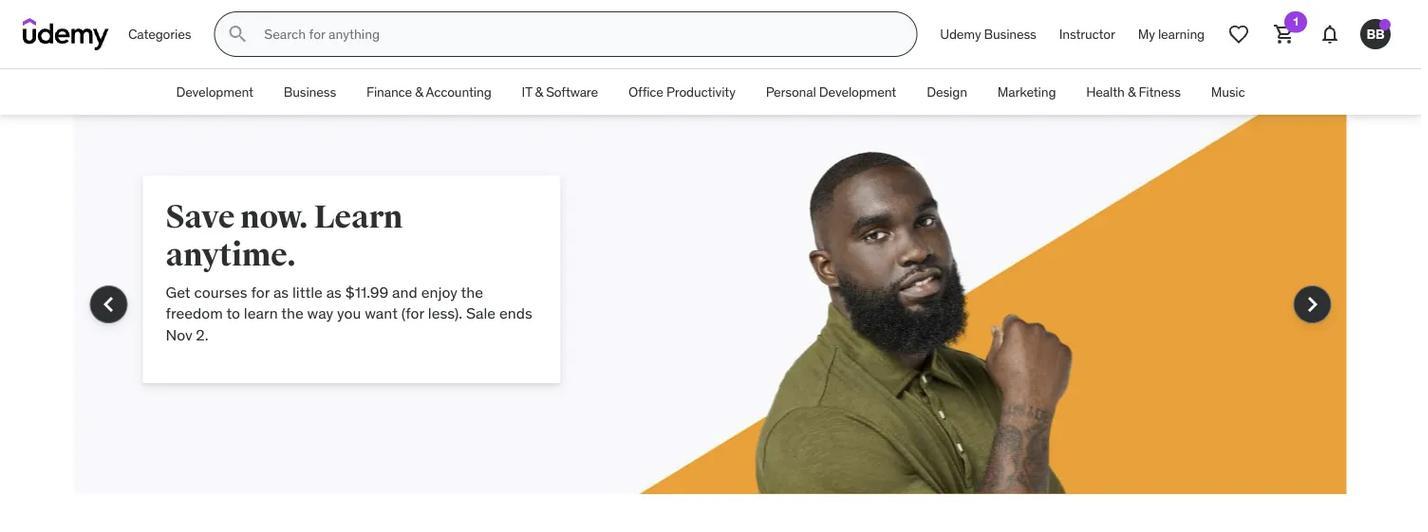 Task type: describe. For each thing, give the bounding box(es) containing it.
nov
[[166, 325, 192, 345]]

finance & accounting
[[367, 83, 492, 100]]

it & software link
[[507, 69, 613, 115]]

submit search image
[[226, 23, 249, 46]]

2.
[[196, 325, 208, 345]]

want
[[365, 304, 398, 323]]

carousel element
[[75, 115, 1347, 533]]

you
[[337, 304, 361, 323]]

1 as from the left
[[273, 283, 289, 302]]

categories button
[[117, 11, 203, 57]]

fitness
[[1139, 83, 1181, 100]]

1 horizontal spatial the
[[461, 283, 483, 302]]

for
[[251, 283, 270, 302]]

office productivity
[[629, 83, 736, 100]]

my learning
[[1138, 25, 1205, 42]]

& for accounting
[[415, 83, 423, 100]]

development link
[[161, 69, 269, 115]]

get
[[166, 283, 191, 302]]

Search for anything text field
[[261, 18, 894, 50]]

wishlist image
[[1228, 23, 1251, 46]]

music
[[1211, 83, 1245, 100]]

udemy
[[940, 25, 981, 42]]

health & fitness
[[1087, 83, 1181, 100]]

& for software
[[535, 83, 543, 100]]

1 development from the left
[[176, 83, 253, 100]]

next image
[[1298, 290, 1328, 320]]

notifications image
[[1319, 23, 1342, 46]]

courses
[[194, 283, 247, 302]]

(for
[[401, 304, 424, 323]]

categories
[[128, 25, 191, 42]]

udemy business
[[940, 25, 1037, 42]]

now.
[[240, 198, 308, 237]]

marketing
[[998, 83, 1056, 100]]

previous image
[[94, 290, 124, 320]]

ends
[[499, 304, 533, 323]]

save now. learn anytime. get courses for as little as $11.99 and enjoy the freedom to learn the way you want (for less). sale ends nov 2.
[[166, 198, 533, 345]]

instructor
[[1060, 25, 1116, 42]]

it & software
[[522, 83, 598, 100]]

& for fitness
[[1128, 83, 1136, 100]]

freedom
[[166, 304, 223, 323]]

bb link
[[1353, 11, 1399, 57]]

little
[[292, 283, 323, 302]]

finance
[[367, 83, 412, 100]]

udemy business link
[[929, 11, 1048, 57]]

learning
[[1158, 25, 1205, 42]]

personal
[[766, 83, 816, 100]]

design
[[927, 83, 967, 100]]

to
[[226, 304, 240, 323]]

personal development link
[[751, 69, 912, 115]]

udemy image
[[23, 18, 109, 50]]

learn
[[314, 198, 403, 237]]

way
[[307, 304, 333, 323]]



Task type: vqa. For each thing, say whether or not it's contained in the screenshot.
Udemy Business link
yes



Task type: locate. For each thing, give the bounding box(es) containing it.
2 & from the left
[[535, 83, 543, 100]]

development right personal
[[819, 83, 897, 100]]

design link
[[912, 69, 983, 115]]

1 link
[[1262, 11, 1308, 57]]

0 horizontal spatial &
[[415, 83, 423, 100]]

office
[[629, 83, 664, 100]]

less).
[[428, 304, 463, 323]]

enjoy
[[421, 283, 458, 302]]

shopping cart with 1 item image
[[1273, 23, 1296, 46]]

my
[[1138, 25, 1155, 42]]

business link
[[269, 69, 351, 115]]

business inside udemy business link
[[984, 25, 1037, 42]]

1 vertical spatial the
[[281, 304, 304, 323]]

0 vertical spatial business
[[984, 25, 1037, 42]]

business
[[984, 25, 1037, 42], [284, 83, 336, 100]]

learn
[[244, 304, 278, 323]]

3 & from the left
[[1128, 83, 1136, 100]]

save
[[166, 198, 235, 237]]

development down the submit search image
[[176, 83, 253, 100]]

personal development
[[766, 83, 897, 100]]

0 horizontal spatial business
[[284, 83, 336, 100]]

as up way
[[326, 283, 342, 302]]

office productivity link
[[613, 69, 751, 115]]

1
[[1294, 14, 1299, 29]]

0 horizontal spatial development
[[176, 83, 253, 100]]

bb
[[1367, 25, 1385, 42]]

$11.99
[[345, 283, 389, 302]]

sale
[[466, 304, 496, 323]]

health & fitness link
[[1072, 69, 1196, 115]]

finance & accounting link
[[351, 69, 507, 115]]

0 vertical spatial the
[[461, 283, 483, 302]]

1 horizontal spatial business
[[984, 25, 1037, 42]]

0 horizontal spatial the
[[281, 304, 304, 323]]

1 vertical spatial business
[[284, 83, 336, 100]]

as
[[273, 283, 289, 302], [326, 283, 342, 302]]

& right health
[[1128, 83, 1136, 100]]

& right finance
[[415, 83, 423, 100]]

&
[[415, 83, 423, 100], [535, 83, 543, 100], [1128, 83, 1136, 100]]

it
[[522, 83, 532, 100]]

business right udemy
[[984, 25, 1037, 42]]

1 horizontal spatial as
[[326, 283, 342, 302]]

you have alerts image
[[1380, 19, 1391, 30]]

development
[[176, 83, 253, 100], [819, 83, 897, 100]]

1 & from the left
[[415, 83, 423, 100]]

health
[[1087, 83, 1125, 100]]

the
[[461, 283, 483, 302], [281, 304, 304, 323]]

productivity
[[667, 83, 736, 100]]

instructor link
[[1048, 11, 1127, 57]]

the up sale
[[461, 283, 483, 302]]

business left finance
[[284, 83, 336, 100]]

business inside business link
[[284, 83, 336, 100]]

anytime.
[[166, 236, 296, 275]]

2 horizontal spatial &
[[1128, 83, 1136, 100]]

0 horizontal spatial as
[[273, 283, 289, 302]]

the down little
[[281, 304, 304, 323]]

& right it
[[535, 83, 543, 100]]

marketing link
[[983, 69, 1072, 115]]

1 horizontal spatial development
[[819, 83, 897, 100]]

and
[[392, 283, 418, 302]]

accounting
[[426, 83, 492, 100]]

software
[[546, 83, 598, 100]]

as right for
[[273, 283, 289, 302]]

music link
[[1196, 69, 1261, 115]]

2 as from the left
[[326, 283, 342, 302]]

2 development from the left
[[819, 83, 897, 100]]

1 horizontal spatial &
[[535, 83, 543, 100]]

my learning link
[[1127, 11, 1216, 57]]



